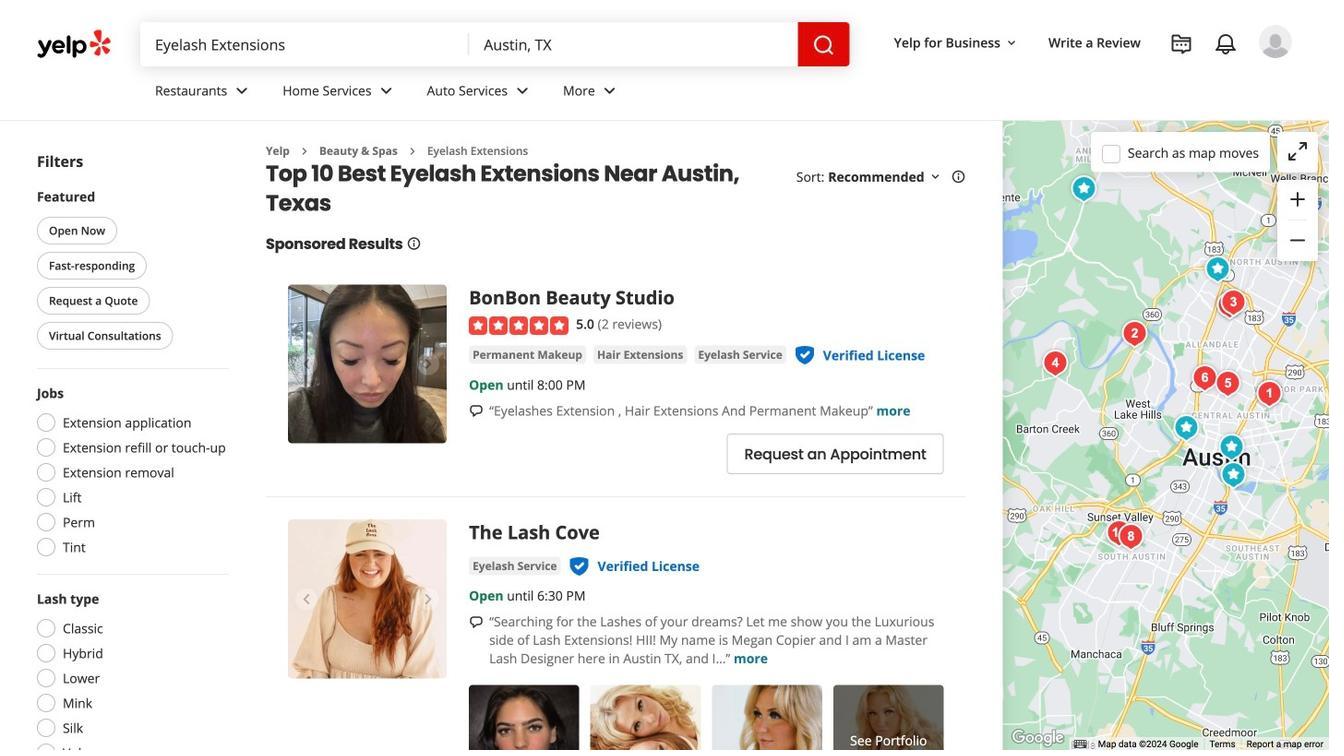 Task type: locate. For each thing, give the bounding box(es) containing it.
1 horizontal spatial 24 chevron down v2 image
[[375, 80, 398, 102]]

2 previous image from the top
[[295, 588, 318, 611]]

2 none field from the left
[[469, 22, 798, 66]]

2 24 chevron down v2 image from the left
[[375, 80, 398, 102]]

slideshow element for 16 speech v2 image
[[288, 520, 447, 679]]

luna lash image
[[1251, 376, 1288, 413], [1251, 376, 1288, 413]]

0 horizontal spatial group
[[33, 187, 229, 354]]

24 chevron down v2 image
[[512, 80, 534, 102], [599, 80, 621, 102]]

1 vertical spatial slideshow element
[[288, 520, 447, 679]]

1 horizontal spatial 16 chevron right v2 image
[[405, 144, 420, 159]]

option group
[[31, 384, 229, 562], [31, 590, 229, 751]]

previous image for 16 speech v2 icon's slideshow element
[[295, 353, 318, 375]]

1 slideshow element from the top
[[288, 285, 447, 444]]

0 vertical spatial 16 info v2 image
[[952, 170, 966, 184]]

previous image for slideshow element for 16 speech v2 image
[[295, 588, 318, 611]]

group
[[1278, 180, 1319, 261], [33, 187, 229, 354]]

0 horizontal spatial 24 chevron down v2 image
[[512, 80, 534, 102]]

16 chevron right v2 image
[[297, 144, 312, 159], [405, 144, 420, 159]]

gaze image
[[1212, 287, 1249, 324]]

24 verified filled v2 image
[[568, 556, 590, 578]]

None field
[[140, 22, 469, 66], [469, 22, 798, 66]]

1 horizontal spatial 24 chevron down v2 image
[[599, 80, 621, 102]]

1 16 chevron right v2 image from the left
[[297, 144, 312, 159]]

16 speech v2 image
[[469, 404, 484, 419]]

16 speech v2 image
[[469, 615, 484, 630]]

none field address, neighborhood, city, state or zip
[[469, 22, 798, 66]]

the lash cove image
[[1066, 171, 1103, 208]]

1 horizontal spatial 16 info v2 image
[[952, 170, 966, 184]]

16 chevron down v2 image
[[929, 170, 943, 184]]

1 option group from the top
[[31, 384, 229, 562]]

0 horizontal spatial 24 chevron down v2 image
[[231, 80, 253, 102]]

16 chevron down v2 image
[[1005, 36, 1019, 51]]

2 slideshow element from the top
[[288, 520, 447, 679]]

1 vertical spatial option group
[[31, 590, 229, 751]]

previous image
[[295, 353, 318, 375], [295, 588, 318, 611]]

next image
[[417, 353, 440, 375]]

0 vertical spatial slideshow element
[[288, 285, 447, 444]]

laseraway image
[[1214, 429, 1251, 466]]

slideshow element
[[288, 285, 447, 444], [288, 520, 447, 679]]

0 vertical spatial previous image
[[295, 353, 318, 375]]

ruby a. image
[[1259, 25, 1293, 58]]

16 info v2 image
[[952, 170, 966, 184], [407, 236, 422, 251]]

0 horizontal spatial 16 info v2 image
[[407, 236, 422, 251]]

2 option group from the top
[[31, 590, 229, 751]]

2 24 chevron down v2 image from the left
[[599, 80, 621, 102]]

0 vertical spatial option group
[[31, 384, 229, 562]]

2 16 chevron right v2 image from the left
[[405, 144, 420, 159]]

1 vertical spatial previous image
[[295, 588, 318, 611]]

1 24 chevron down v2 image from the left
[[231, 80, 253, 102]]

gaze image
[[1212, 287, 1249, 324]]

5 star rating image
[[469, 317, 569, 335]]

0 horizontal spatial 16 chevron right v2 image
[[297, 144, 312, 159]]

24 chevron down v2 image
[[231, 80, 253, 102], [375, 80, 398, 102]]

None search field
[[140, 22, 850, 66]]

1 previous image from the top
[[295, 353, 318, 375]]

none field things to do, nail salons, plumbers
[[140, 22, 469, 66]]

1 none field from the left
[[140, 22, 469, 66]]



Task type: describe. For each thing, give the bounding box(es) containing it.
zoom in image
[[1287, 188, 1309, 210]]

1 horizontal spatial group
[[1278, 180, 1319, 261]]

the sassy lash studio image
[[1101, 515, 1138, 552]]

extensions by kelly image
[[1215, 284, 1252, 321]]

pink lady lash image
[[1117, 316, 1154, 353]]

notifications image
[[1215, 33, 1237, 55]]

search image
[[813, 34, 835, 56]]

24 verified filled v2 image
[[794, 345, 816, 367]]

betty lash spa image
[[1187, 360, 1224, 397]]

1 vertical spatial 16 info v2 image
[[407, 236, 422, 251]]

face to face spa at west 6th image
[[1168, 410, 1205, 447]]

1 24 chevron down v2 image from the left
[[512, 80, 534, 102]]

address, neighborhood, city, state or zip text field
[[469, 22, 798, 66]]

user actions element
[[880, 23, 1319, 137]]

lash genie spa & boutique image
[[1037, 345, 1074, 382]]

expand map image
[[1287, 140, 1309, 162]]

lashes + skincare by stefani image
[[1113, 519, 1150, 556]]

google image
[[1008, 727, 1069, 751]]

projects image
[[1171, 33, 1193, 55]]

bonbon beauty studio image
[[1200, 251, 1237, 288]]

business categories element
[[140, 66, 1293, 120]]

keyboard shortcuts image
[[1074, 741, 1087, 749]]

map region
[[993, 0, 1330, 751]]

eye charm image
[[1210, 366, 1247, 403]]

things to do, nail salons, plumbers text field
[[140, 22, 469, 66]]

the monica aesthetic image
[[1215, 457, 1252, 494]]

slideshow element for 16 speech v2 icon
[[288, 285, 447, 444]]

next image
[[417, 588, 440, 611]]

zoom out image
[[1287, 229, 1309, 252]]



Task type: vqa. For each thing, say whether or not it's contained in the screenshot.
bottommost 24 verified filled v2 icon
yes



